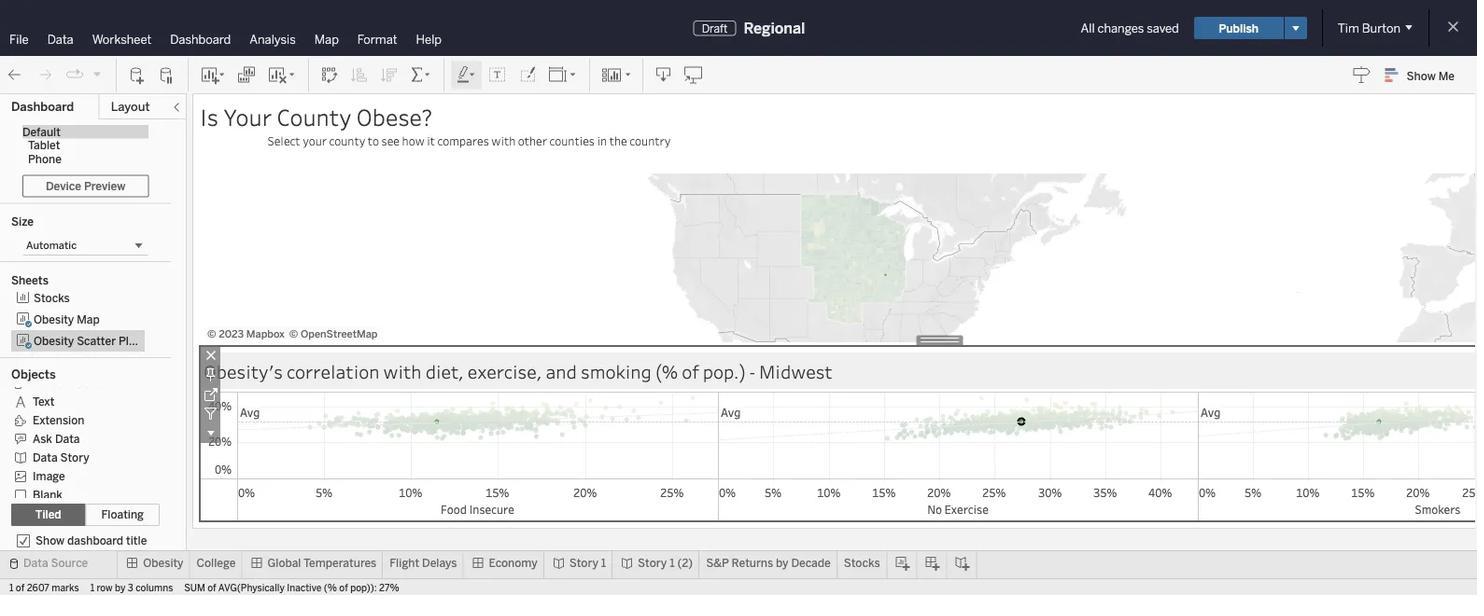 Task type: describe. For each thing, give the bounding box(es) containing it.
floating
[[101, 508, 144, 522]]

temperatures
[[304, 557, 377, 571]]

sum
[[184, 583, 205, 594]]

© openstreetmap link
[[289, 328, 378, 341]]

sheets
[[11, 274, 48, 287]]

all changes saved
[[1081, 21, 1179, 35]]

worksheet
[[92, 32, 152, 47]]

container
[[75, 377, 127, 390]]

correlation
[[287, 359, 380, 384]]

data guide image
[[1353, 65, 1371, 84]]

download image
[[655, 66, 673, 85]]

© 2023 mapbox © openstreetmap
[[207, 328, 378, 341]]

plot
[[119, 334, 140, 348]]

obesity's
[[204, 359, 283, 384]]

of right the sum
[[208, 583, 216, 594]]

is your county obese? heading
[[200, 101, 1477, 166]]

swap rows and columns image
[[320, 66, 339, 85]]

publish
[[1219, 21, 1259, 35]]

analysis
[[250, 32, 296, 47]]

open and edit this workbook in tableau desktop image
[[684, 66, 703, 85]]

by for row
[[115, 583, 125, 594]]

it
[[427, 133, 435, 148]]

story for story 1 (2)
[[638, 557, 667, 571]]

show for show me
[[1407, 69, 1436, 82]]

1 vertical spatial marks. press enter to open the view data window.. use arrow keys to navigate data visualization elements. image
[[237, 392, 1477, 480]]

ask
[[33, 433, 52, 446]]

tim
[[1338, 21, 1359, 35]]

blank option
[[11, 486, 134, 504]]

avg(physically
[[218, 583, 285, 594]]

data for data source
[[23, 557, 48, 571]]

story for story 1
[[569, 557, 598, 571]]

show/hide cards image
[[601, 66, 631, 85]]

show me button
[[1377, 61, 1472, 90]]

select
[[268, 133, 300, 148]]

title
[[126, 535, 147, 548]]

vertical container
[[33, 377, 127, 390]]

marks
[[52, 583, 79, 594]]

objects list box
[[11, 373, 160, 504]]

pop)):
[[350, 583, 377, 594]]

layout
[[111, 99, 150, 114]]

default tablet phone
[[22, 125, 62, 166]]

county
[[277, 101, 351, 132]]

saved
[[1147, 21, 1179, 35]]

tablet
[[28, 139, 60, 152]]

2 vertical spatial obesity
[[143, 557, 184, 571]]

sort ascending image
[[350, 66, 369, 85]]

1 left 2607
[[9, 583, 13, 594]]

data inside option
[[55, 433, 80, 446]]

how
[[402, 133, 425, 148]]

midwest
[[759, 359, 833, 384]]

data story option
[[11, 448, 134, 467]]

openstreetmap
[[301, 328, 378, 341]]

extension option
[[11, 411, 134, 430]]

your
[[303, 133, 327, 148]]

go to sheet image
[[201, 385, 220, 404]]

pause auto updates image
[[158, 66, 176, 85]]

map element
[[204, 174, 1477, 343]]

all
[[1081, 21, 1095, 35]]

image option
[[11, 467, 134, 486]]

text
[[33, 395, 54, 409]]

global temperatures
[[267, 557, 377, 571]]

smoking
[[581, 359, 652, 384]]

sort descending image
[[380, 66, 399, 85]]

scatter
[[77, 334, 116, 348]]

other
[[518, 133, 547, 148]]

clear sheet image
[[267, 66, 297, 85]]

ask data option
[[11, 430, 134, 448]]

s&p returns by decade
[[706, 557, 831, 571]]

college
[[197, 557, 236, 571]]

show mark labels image
[[488, 66, 507, 85]]

duplicate image
[[237, 66, 256, 85]]

diet,
[[425, 359, 464, 384]]

more options image
[[201, 424, 220, 444]]

list box containing stocks
[[11, 288, 160, 352]]

data source
[[23, 557, 88, 571]]

of left 2607
[[16, 583, 25, 594]]

blank
[[33, 489, 63, 502]]

1 left row
[[90, 583, 94, 594]]

s&p
[[706, 557, 729, 571]]

(% inside the is your county obese? application
[[655, 359, 678, 384]]

the
[[609, 133, 627, 148]]

totals image
[[410, 66, 432, 85]]

data for data
[[47, 32, 73, 47]]

decade
[[791, 557, 831, 571]]

show me
[[1407, 69, 1455, 82]]

2 © from the left
[[289, 328, 298, 341]]

your
[[223, 101, 272, 132]]

is your county obese? application
[[187, 93, 1477, 549]]

1 vertical spatial with
[[383, 359, 422, 384]]

story inside "option"
[[60, 451, 89, 465]]

show dashboard title
[[35, 535, 147, 548]]

burton
[[1362, 21, 1401, 35]]

to
[[368, 133, 379, 148]]

(2)
[[677, 557, 693, 571]]



Task type: vqa. For each thing, say whether or not it's contained in the screenshot.
Explore / default / Tableau Server Performance /
no



Task type: locate. For each thing, give the bounding box(es) containing it.
source
[[51, 557, 88, 571]]

stocks right decade
[[844, 557, 880, 571]]

me
[[1439, 69, 1455, 82]]

pop.)
[[703, 359, 746, 384]]

use as filter image
[[201, 404, 220, 424]]

changes
[[1098, 21, 1144, 35]]

country
[[630, 133, 671, 148]]

default
[[22, 125, 61, 139]]

obesity map
[[34, 313, 100, 326]]

(% down global temperatures
[[324, 583, 337, 594]]

device
[[46, 180, 81, 193]]

format workbook image
[[518, 66, 537, 85]]

1 horizontal spatial stocks
[[844, 557, 880, 571]]

(% right smoking
[[655, 359, 678, 384]]

with inside is your county obese? select your county to see how it compares with other counties in the country
[[491, 133, 516, 148]]

is
[[200, 101, 219, 132]]

dashboard
[[67, 535, 123, 548]]

obesity up columns
[[143, 557, 184, 571]]

remove from dashboard image
[[201, 345, 220, 365]]

story 1 (2)
[[638, 557, 693, 571]]

obese?
[[356, 101, 432, 132]]

automatic
[[26, 239, 77, 252]]

economy
[[489, 557, 538, 571]]

1
[[601, 557, 606, 571], [670, 557, 675, 571], [9, 583, 13, 594], [90, 583, 94, 594]]

0 horizontal spatial map
[[77, 313, 100, 326]]

in
[[597, 133, 607, 148]]

help
[[416, 32, 442, 47]]

obesity up the obesity scatter plot
[[34, 313, 74, 326]]

0 vertical spatial marks. press enter to open the view data window.. use arrow keys to navigate data visualization elements. image
[[204, 174, 1477, 343]]

text option
[[11, 392, 134, 411]]

show for show dashboard title
[[35, 535, 65, 548]]

collapse image
[[171, 102, 182, 113]]

0 horizontal spatial by
[[115, 583, 125, 594]]

list box
[[11, 288, 160, 352]]

1 left story 1 (2)
[[601, 557, 606, 571]]

preview
[[84, 180, 125, 193]]

show
[[1407, 69, 1436, 82], [35, 535, 65, 548]]

sum of avg(physically inactive (% of pop)): 27%
[[184, 583, 399, 594]]

exercise,
[[468, 359, 542, 384]]

1 horizontal spatial with
[[491, 133, 516, 148]]

story
[[60, 451, 89, 465], [569, 557, 598, 571], [638, 557, 667, 571]]

0 vertical spatial by
[[776, 557, 789, 571]]

stocks up obesity map at the bottom
[[34, 291, 70, 305]]

3
[[128, 583, 133, 594]]

story right economy
[[569, 557, 598, 571]]

1 horizontal spatial map
[[314, 32, 339, 47]]

1 horizontal spatial by
[[776, 557, 789, 571]]

flight delays
[[390, 557, 457, 571]]

of
[[682, 359, 699, 384], [16, 583, 25, 594], [208, 583, 216, 594], [339, 583, 348, 594]]

map inside list box
[[77, 313, 100, 326]]

data story
[[33, 451, 89, 465]]

replay animation image
[[65, 66, 84, 84]]

1 vertical spatial show
[[35, 535, 65, 548]]

draft
[[702, 21, 728, 35]]

dashboard up 'default' on the left of page
[[11, 99, 74, 114]]

size
[[11, 215, 34, 229]]

0 vertical spatial show
[[1407, 69, 1436, 82]]

1 horizontal spatial ©
[[289, 328, 298, 341]]

fit image
[[548, 66, 578, 85]]

-
[[750, 359, 755, 384]]

2 horizontal spatial story
[[638, 557, 667, 571]]

0 vertical spatial (%
[[655, 359, 678, 384]]

data up replay animation icon
[[47, 32, 73, 47]]

0 horizontal spatial (%
[[324, 583, 337, 594]]

2607
[[27, 583, 49, 594]]

story left (2) at the bottom of page
[[638, 557, 667, 571]]

tiled
[[35, 508, 61, 522]]

publish button
[[1194, 17, 1284, 39]]

1 row by 3 columns
[[90, 583, 173, 594]]

data up the data story "option"
[[55, 433, 80, 446]]

map up swap rows and columns image
[[314, 32, 339, 47]]

and
[[546, 359, 577, 384]]

device preview
[[46, 180, 125, 193]]

0 vertical spatial dashboard
[[170, 32, 231, 47]]

show up data source
[[35, 535, 65, 548]]

new data source image
[[128, 66, 147, 85]]

dashboard
[[170, 32, 231, 47], [11, 99, 74, 114]]

see
[[381, 133, 400, 148]]

by
[[776, 557, 789, 571], [115, 583, 125, 594]]

show left me
[[1407, 69, 1436, 82]]

objects
[[11, 367, 56, 382]]

with
[[491, 133, 516, 148], [383, 359, 422, 384]]

1 horizontal spatial show
[[1407, 69, 1436, 82]]

new worksheet image
[[200, 66, 226, 85]]

mapbox
[[246, 328, 285, 341]]

highlight image
[[456, 66, 477, 85]]

by left decade
[[776, 557, 789, 571]]

0 horizontal spatial ©
[[207, 328, 216, 341]]

marks. press enter to open the view data window.. use arrow keys to navigate data visualization elements. image
[[204, 174, 1477, 343], [237, 392, 1477, 480]]

0 horizontal spatial dashboard
[[11, 99, 74, 114]]

data up 2607
[[23, 557, 48, 571]]

dashboard up new worksheet image
[[170, 32, 231, 47]]

0 horizontal spatial with
[[383, 359, 422, 384]]

of inside the is your county obese? application
[[682, 359, 699, 384]]

0 horizontal spatial show
[[35, 535, 65, 548]]

is your county obese? select your county to see how it compares with other counties in the country
[[200, 101, 671, 148]]

delays
[[422, 557, 457, 571]]

0 horizontal spatial story
[[60, 451, 89, 465]]

vertical
[[33, 377, 72, 390]]

extension
[[33, 414, 84, 427]]

stocks
[[34, 291, 70, 305], [844, 557, 880, 571]]

1 horizontal spatial story
[[569, 557, 598, 571]]

1 vertical spatial map
[[77, 313, 100, 326]]

0 vertical spatial map
[[314, 32, 339, 47]]

1 horizontal spatial (%
[[655, 359, 678, 384]]

by for returns
[[776, 557, 789, 571]]

regional
[[744, 19, 805, 37]]

undo image
[[6, 66, 24, 85]]

of left pop.)
[[682, 359, 699, 384]]

© left 2023
[[207, 328, 216, 341]]

of left pop)):
[[339, 583, 348, 594]]

1 vertical spatial obesity
[[34, 334, 74, 348]]

redo image
[[35, 66, 54, 85]]

marks. press enter to open the view data window.. use arrow keys to navigate data visualization elements. image containing © 2023 mapbox
[[204, 174, 1477, 343]]

data for data story
[[33, 451, 58, 465]]

27%
[[379, 583, 399, 594]]

by left 3
[[115, 583, 125, 594]]

ask data
[[33, 433, 80, 446]]

1 vertical spatial dashboard
[[11, 99, 74, 114]]

counties
[[550, 133, 595, 148]]

map
[[314, 32, 339, 47], [77, 313, 100, 326]]

obesity
[[34, 313, 74, 326], [34, 334, 74, 348], [143, 557, 184, 571]]

tim burton
[[1338, 21, 1401, 35]]

file
[[9, 32, 29, 47]]

columns
[[136, 583, 173, 594]]

story up image option
[[60, 451, 89, 465]]

© 2023 mapbox link
[[207, 328, 285, 341]]

obesity for obesity map
[[34, 313, 74, 326]]

2023
[[219, 328, 244, 341]]

1 © from the left
[[207, 328, 216, 341]]

1 horizontal spatial dashboard
[[170, 32, 231, 47]]

0 horizontal spatial stocks
[[34, 291, 70, 305]]

togglestate option group
[[11, 504, 160, 527]]

0 vertical spatial obesity
[[34, 313, 74, 326]]

with left other at the top of page
[[491, 133, 516, 148]]

1 vertical spatial (%
[[324, 583, 337, 594]]

1 vertical spatial stocks
[[844, 557, 880, 571]]

flight
[[390, 557, 419, 571]]

data down ask
[[33, 451, 58, 465]]

county
[[329, 133, 365, 148]]

replay animation image
[[92, 68, 103, 80]]

compares
[[438, 133, 489, 148]]

with left diet,
[[383, 359, 422, 384]]

inactive
[[287, 583, 321, 594]]

data inside "option"
[[33, 451, 58, 465]]

show inside button
[[1407, 69, 1436, 82]]

1 left (2) at the bottom of page
[[670, 557, 675, 571]]

obesity down obesity map at the bottom
[[34, 334, 74, 348]]

1 vertical spatial by
[[115, 583, 125, 594]]

0 vertical spatial stocks
[[34, 291, 70, 305]]

returns
[[732, 557, 773, 571]]

device preview button
[[22, 175, 149, 197]]

fix height image
[[201, 365, 220, 385]]

phone
[[28, 152, 62, 166]]

0 vertical spatial with
[[491, 133, 516, 148]]

map up the obesity scatter plot
[[77, 313, 100, 326]]

obesity scatter plot
[[34, 334, 140, 348]]

© right mapbox
[[289, 328, 298, 341]]

row
[[97, 583, 113, 594]]

vertical container option
[[11, 373, 134, 392]]

obesity for obesity scatter plot
[[34, 334, 74, 348]]

1 of 2607 marks
[[9, 583, 79, 594]]



